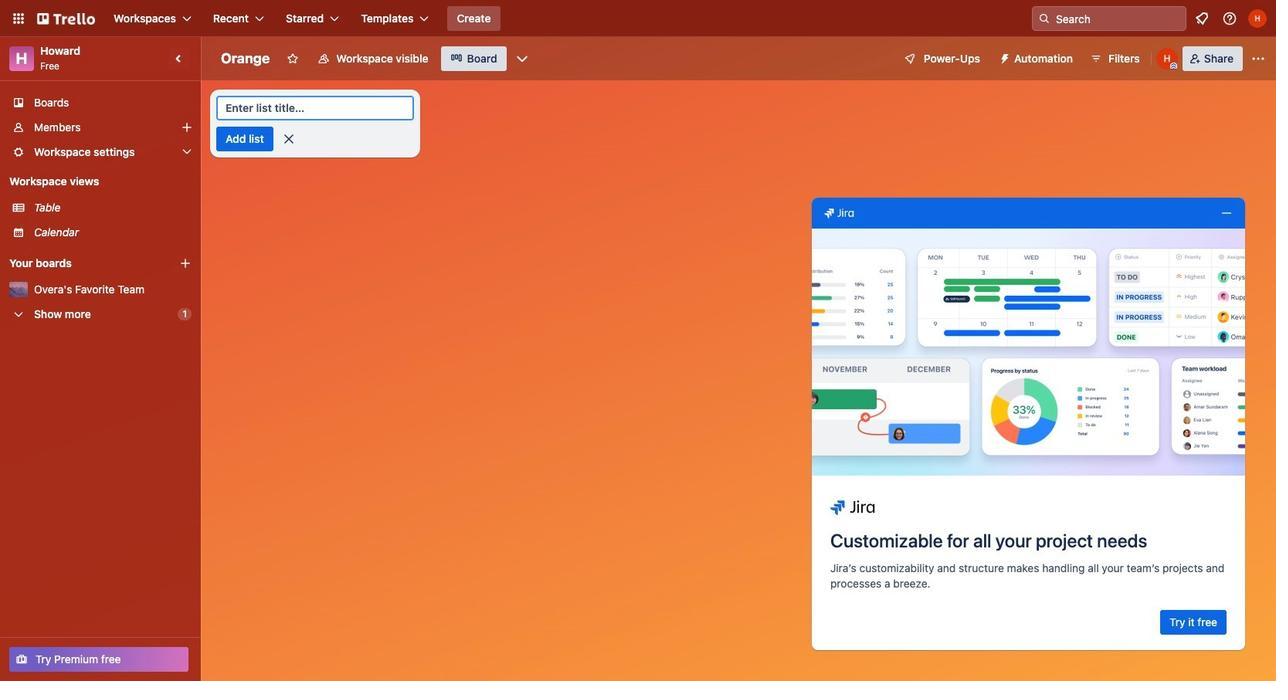 Task type: describe. For each thing, give the bounding box(es) containing it.
0 vertical spatial howard (howard38800628) image
[[1248, 9, 1267, 28]]

cancel list editing image
[[281, 131, 296, 147]]

charts and views in jira image
[[812, 229, 1245, 476]]

sm image
[[993, 46, 1014, 68]]

your boards with 2 items element
[[9, 254, 156, 273]]

Board name text field
[[213, 46, 278, 71]]

this member is an admin of this board. image
[[1170, 63, 1177, 70]]

minimize image
[[1221, 207, 1233, 219]]



Task type: locate. For each thing, give the bounding box(es) containing it.
howard (howard38800628) image right open information menu image
[[1248, 9, 1267, 28]]

back to home image
[[37, 6, 95, 31]]

customize views image
[[514, 51, 530, 66]]

open information menu image
[[1222, 11, 1238, 26]]

search image
[[1038, 12, 1051, 25]]

primary element
[[0, 0, 1276, 37]]

1 vertical spatial howard (howard38800628) image
[[1156, 48, 1178, 70]]

howard (howard38800628) image
[[1248, 9, 1267, 28], [1156, 48, 1178, 70]]

0 notifications image
[[1193, 9, 1211, 28]]

Enter list title… text field
[[216, 96, 414, 121]]

howard (howard38800628) image down search field
[[1156, 48, 1178, 70]]

jira image
[[824, 207, 854, 219], [824, 207, 854, 219], [830, 498, 875, 517], [830, 498, 875, 517]]

show menu image
[[1251, 51, 1266, 66]]

add board image
[[179, 257, 192, 270]]

Search field
[[1051, 8, 1186, 29]]

1 horizontal spatial howard (howard38800628) image
[[1248, 9, 1267, 28]]

star or unstar board image
[[287, 53, 299, 65]]

workspace navigation collapse icon image
[[168, 48, 190, 70]]

0 horizontal spatial howard (howard38800628) image
[[1156, 48, 1178, 70]]



Task type: vqa. For each thing, say whether or not it's contained in the screenshot.
G button at the left top of the page
no



